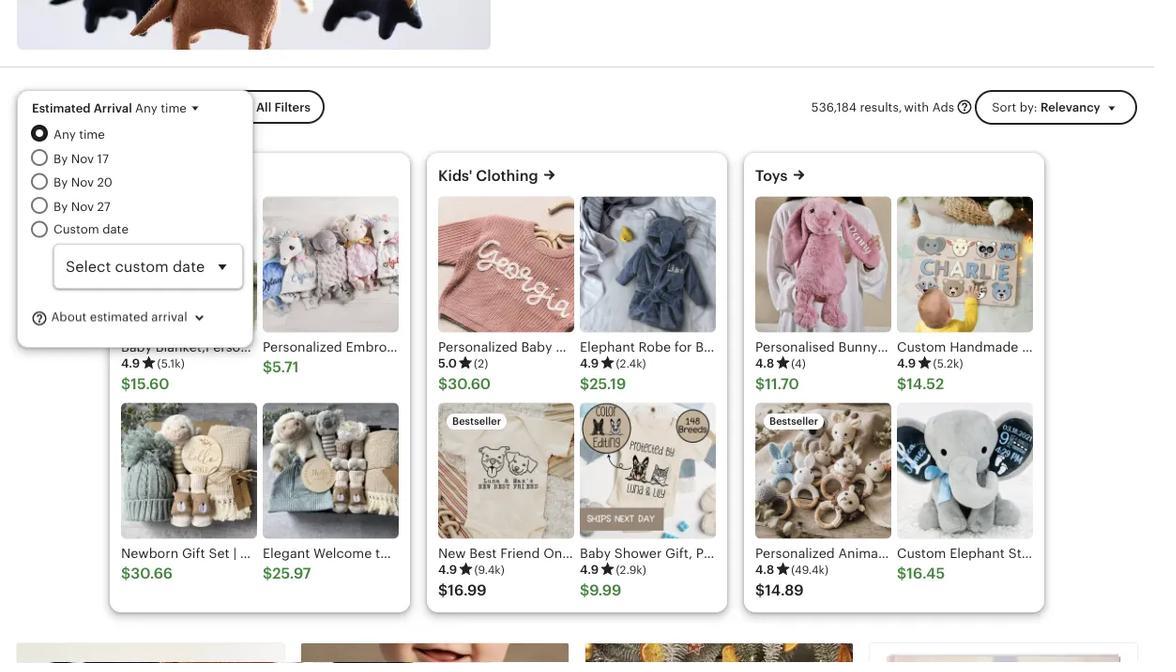 Task type: vqa. For each thing, say whether or not it's contained in the screenshot.
$ 30.66
yes



Task type: locate. For each thing, give the bounding box(es) containing it.
$ for 16.99
[[438, 582, 448, 599]]

(5.2k)
[[934, 357, 964, 370]]

1 vertical spatial any
[[54, 127, 76, 141]]

by
[[54, 151, 68, 166], [54, 175, 68, 190], [54, 199, 68, 214]]

0 vertical spatial time
[[161, 101, 187, 115]]

25.97
[[272, 565, 311, 582]]

$ 30.66
[[121, 565, 173, 582]]

about
[[51, 310, 87, 325]]

1 product video element from the left
[[17, 644, 284, 664]]

newborn gift set | baby boy and girl gift | baby gift box for newborns | baby shower present image
[[121, 403, 257, 539]]

$ for 30.60
[[438, 376, 448, 393]]

$ for 30.66
[[121, 565, 131, 582]]

2 4.8 from the top
[[756, 563, 775, 577]]

15.60
[[131, 376, 170, 393]]

time up any time link
[[161, 101, 187, 115]]

estimated
[[90, 310, 148, 325]]

0 vertical spatial nov
[[71, 151, 94, 166]]

time up the by nov 17
[[79, 127, 105, 141]]

0 horizontal spatial time
[[79, 127, 105, 141]]

personalized baby book: baby is born -free shipping- the best and most original gift idea for newborns or for baby showers - hooray heroes image
[[870, 644, 1138, 664]]

by inside by nov 17 link
[[54, 151, 68, 166]]

536,184 results,
[[812, 100, 903, 114]]

4.8
[[756, 357, 775, 371], [756, 563, 775, 577]]

bestseller for $ 30.60
[[453, 416, 501, 427]]

1 4.8 from the top
[[756, 357, 775, 371]]

personalized embroidered baby shower gifts,personalized baby comforter blankets,custom baby shower gifts,baby gifts for new moms,baby gifts image
[[263, 196, 399, 333]]

$ 15.60
[[121, 376, 170, 393]]

by nov 20 link
[[54, 173, 243, 192]]

2 horizontal spatial product video element
[[870, 644, 1138, 664]]

about estimated arrival
[[48, 310, 187, 325]]

4.8 for 11.70
[[756, 357, 775, 371]]

all filters
[[256, 100, 311, 114]]

4.8 up $ 14.89
[[756, 563, 775, 577]]

grandpa's football buddy onesie | grandfather's baby shower christmas gift, newborn baby clothes, grandson's romper, newborn toddler shirt image
[[301, 644, 569, 664]]

3 product video element from the left
[[870, 644, 1138, 664]]

about estimated arrival button
[[31, 300, 223, 336]]

1 vertical spatial nov
[[71, 175, 94, 190]]

nov inside by nov 17 link
[[71, 151, 94, 166]]

3 by from the top
[[54, 199, 68, 214]]

by inside by nov 20 link
[[54, 175, 68, 190]]

2 nov from the top
[[71, 175, 94, 190]]

nov left "20"
[[71, 175, 94, 190]]

kids'
[[438, 167, 473, 184]]

$ 9.99
[[580, 582, 622, 599]]

bestseller down '30.60'
[[453, 416, 501, 427]]

toys
[[756, 167, 788, 184]]

nov inside by nov 27 link
[[71, 199, 94, 214]]

soft knit baby blanket, personalized blanket, newborn gifts, embroidered name baby blanket, baby shower gifts, stroller blanket image
[[17, 644, 284, 664]]

nov left 17
[[71, 151, 94, 166]]

nov inside by nov 20 link
[[71, 175, 94, 190]]

nov
[[71, 151, 94, 166], [71, 175, 94, 190], [71, 199, 94, 214]]

personalised bunny rabbit plush toy,custom embroidered bunny rabbit,monogrammed bunny rabbit plush,bunny soft toy,flower girl proposal gift image
[[756, 196, 892, 333]]

nov for 27
[[71, 199, 94, 214]]

1 by from the top
[[54, 151, 68, 166]]

$ 30.60
[[438, 376, 491, 393]]

$
[[263, 359, 272, 376], [121, 376, 131, 393], [438, 376, 448, 393], [580, 376, 590, 393], [756, 376, 765, 393], [898, 376, 907, 393], [121, 565, 131, 582], [263, 565, 272, 582], [898, 565, 907, 582], [438, 582, 448, 599], [580, 582, 590, 599], [756, 582, 765, 599]]

0 vertical spatial 4.8
[[756, 357, 775, 371]]

$ 25.19
[[580, 376, 626, 393]]

$ for 11.70
[[756, 376, 765, 393]]

4.9 up $ 14.52
[[898, 357, 917, 371]]

17
[[97, 151, 109, 166]]

results,
[[860, 100, 903, 114]]

personalized baby sweater: exquisitely handcrafted name & monogram | timeless keepsake for baby image
[[438, 196, 575, 333]]

0 horizontal spatial any
[[54, 127, 76, 141]]

with ads
[[905, 100, 955, 114]]

4.9 up $ 16.99
[[438, 563, 458, 577]]

1 vertical spatial by
[[54, 175, 68, 190]]

536,184
[[812, 100, 857, 114]]

1 vertical spatial 4.8
[[756, 563, 775, 577]]

by for by nov 17
[[54, 151, 68, 166]]

filters
[[275, 100, 311, 114]]

4.9
[[121, 357, 140, 371], [580, 357, 599, 371], [898, 357, 917, 371], [438, 563, 458, 577], [580, 563, 599, 577]]

bestseller
[[453, 416, 501, 427], [770, 416, 819, 427]]

0 vertical spatial by
[[54, 151, 68, 166]]

30.60
[[448, 376, 491, 393]]

2 vertical spatial by
[[54, 199, 68, 214]]

4.8 for 14.89
[[756, 563, 775, 577]]

(2.4k)
[[616, 357, 647, 370]]

2 vertical spatial nov
[[71, 199, 94, 214]]

(9.4k)
[[474, 564, 505, 576]]

by:
[[1020, 100, 1038, 114]]

14.52
[[907, 376, 945, 393]]

3 nov from the top
[[71, 199, 94, 214]]

time
[[161, 101, 187, 115], [79, 127, 105, 141]]

4.9 up $ 15.60
[[121, 357, 140, 371]]

any
[[135, 101, 157, 115], [54, 127, 76, 141]]

by inside by nov 27 link
[[54, 199, 68, 214]]

ads
[[933, 100, 955, 114]]

any up any time link
[[135, 101, 157, 115]]

$ for 14.89
[[756, 582, 765, 599]]

2 by from the top
[[54, 175, 68, 190]]

(5.1k)
[[157, 357, 185, 370]]

4.9 for 25.19
[[580, 357, 599, 371]]

by down the by nov 17
[[54, 175, 68, 190]]

4.9 for 14.52
[[898, 357, 917, 371]]

clothing
[[476, 167, 539, 184]]

25.19
[[590, 376, 626, 393]]

2 bestseller from the left
[[770, 416, 819, 427]]

kids' clothing
[[438, 167, 539, 184]]

custom handmade name puzzle with animals, personalized birthday gift for kids, christmas gifts for toddlers, unique new baby gift, wood toy image
[[898, 196, 1034, 333]]

4.9 up $ 9.99
[[580, 563, 599, 577]]

$ 16.99
[[438, 582, 487, 599]]

1 horizontal spatial product video element
[[301, 644, 569, 664]]

1 nov from the top
[[71, 151, 94, 166]]

by nov 17
[[54, 151, 109, 166]]

2 product video element from the left
[[301, 644, 569, 664]]

4.8 up $ 11.70
[[756, 357, 775, 371]]

by up custom
[[54, 199, 68, 214]]

any time
[[54, 127, 105, 141]]

0 horizontal spatial bestseller
[[453, 416, 501, 427]]

product video element
[[17, 644, 284, 664], [301, 644, 569, 664], [870, 644, 1138, 664]]

toys link
[[756, 167, 788, 184]]

by nov 27 link
[[54, 197, 243, 216]]

(49.4k)
[[792, 564, 829, 576]]

$ for 5.71
[[263, 359, 272, 376]]

11.70
[[765, 376, 800, 393]]

27
[[97, 199, 111, 214]]

product video element for grandpa's football buddy onesie | grandfather's baby shower christmas gift, newborn baby clothes, grandson's romper, newborn toddler shirt image
[[301, 644, 569, 664]]

custom elephant stuffed animal - the perfect baby shower and newborn gift, birth announcement, and warm welcome for the new baby image
[[898, 403, 1034, 539]]

1 horizontal spatial bestseller
[[770, 416, 819, 427]]

1 vertical spatial time
[[79, 127, 105, 141]]

0 horizontal spatial product video element
[[17, 644, 284, 664]]

by down any time
[[54, 151, 68, 166]]

with
[[905, 100, 930, 114]]

bestseller down 11.70
[[770, 416, 819, 427]]

4.9 up $ 25.19
[[580, 357, 599, 371]]

nov left 27 at left top
[[71, 199, 94, 214]]

any down estimated
[[54, 127, 76, 141]]

1 bestseller from the left
[[453, 416, 501, 427]]

all filters button
[[222, 90, 325, 124]]

1 horizontal spatial any
[[135, 101, 157, 115]]

by for by nov 27
[[54, 199, 68, 214]]



Task type: describe. For each thing, give the bounding box(es) containing it.
estimated arrival any time
[[32, 101, 187, 115]]

$ 14.52
[[898, 376, 945, 393]]

baby shower gift, protected by pets onesie®, custom dogs and cats onesie®, personalized baby gift, custom dog and cat breeds, baby gift. image
[[580, 403, 716, 539]]

any time link
[[54, 125, 243, 143]]

$ 25.97
[[263, 565, 311, 582]]

by for by nov 20
[[54, 175, 68, 190]]

date
[[102, 223, 129, 237]]

arrival
[[151, 310, 187, 325]]

personalized animal crochet rattle | baby shower gift | custom wooden baby rattle | crochet rattle toy | newborn gift for christmas image
[[756, 403, 892, 539]]

baby blanket,personalized embroidered name,stroller blanket,newborn baby gift ,soft breathable cotton knit, baby shower gift image
[[121, 196, 257, 333]]

0 vertical spatial any
[[135, 101, 157, 115]]

product video element for "soft knit baby blanket, personalized blanket, newborn gifts, embroidered name baby blanket, baby shower gifts, stroller blanket" image
[[17, 644, 284, 664]]

custom date
[[54, 223, 129, 237]]

by nov 20
[[54, 175, 113, 190]]

(4)
[[792, 357, 806, 370]]

$ for 25.19
[[580, 376, 590, 393]]

(2)
[[474, 357, 489, 370]]

arrival
[[94, 101, 132, 115]]

new best friend onesie®, protected by dog onesie®, personalized dog name onesie®, dog name onesie®, baby shower gift, newborn baby gift image
[[438, 403, 575, 539]]

nov for 17
[[71, 151, 94, 166]]

relevancy
[[1041, 100, 1101, 114]]

custom
[[54, 223, 99, 237]]

nov for 20
[[71, 175, 94, 190]]

20
[[97, 175, 113, 190]]

5.0
[[438, 357, 457, 371]]

estimated
[[32, 101, 91, 115]]

$ for 14.52
[[898, 376, 907, 393]]

14.89
[[765, 582, 804, 599]]

$ 14.89
[[756, 582, 804, 599]]

product video element for 'personalized baby book: baby is born -free shipping- the best and most original gift idea for newborns or for baby showers - hooray heroes' image
[[870, 644, 1138, 664]]

bestseller for $ 11.70
[[770, 416, 819, 427]]

elegant welcome to the world baby gifts - perfect for baby boys and baby girls image
[[263, 403, 399, 539]]

4.9 for 15.60
[[121, 357, 140, 371]]

$ 16.45
[[898, 565, 946, 582]]

16.45
[[907, 565, 946, 582]]

1 horizontal spatial time
[[161, 101, 187, 115]]

$ for 16.45
[[898, 565, 907, 582]]

kids' clothing link
[[438, 167, 539, 184]]

16.99
[[448, 582, 487, 599]]

9.99
[[590, 582, 622, 599]]

$ for 15.60
[[121, 376, 131, 393]]

$ 11.70
[[756, 376, 800, 393]]

sort by: relevancy
[[993, 100, 1101, 114]]

gift newborn, wooden bear family puzzle - family puzzle for - gift kids - animal family wooden toys - wedding anniversary - puzzles for kids image
[[586, 644, 853, 664]]

sort
[[993, 100, 1017, 114]]

$ 5.71
[[263, 359, 299, 376]]

by nov 27
[[54, 199, 111, 214]]

30.66
[[131, 565, 173, 582]]

any inside select an estimated delivery date option group
[[54, 127, 76, 141]]

time inside select an estimated delivery date option group
[[79, 127, 105, 141]]

elephant robe for baby boys, baby bath robe, baby robe with ears, boy baby bathrobe, elephant baby shower gift, elephant baby robe with name image
[[580, 196, 716, 333]]

5.71
[[272, 359, 299, 376]]

4.9 for 16.99
[[438, 563, 458, 577]]

$ for 25.97
[[263, 565, 272, 582]]

all
[[256, 100, 272, 114]]

select an estimated delivery date option group
[[31, 125, 243, 289]]

by nov 17 link
[[54, 149, 243, 167]]

$ for 9.99
[[580, 582, 590, 599]]

4.9 for 9.99
[[580, 563, 599, 577]]

(2.9k)
[[616, 564, 647, 576]]



